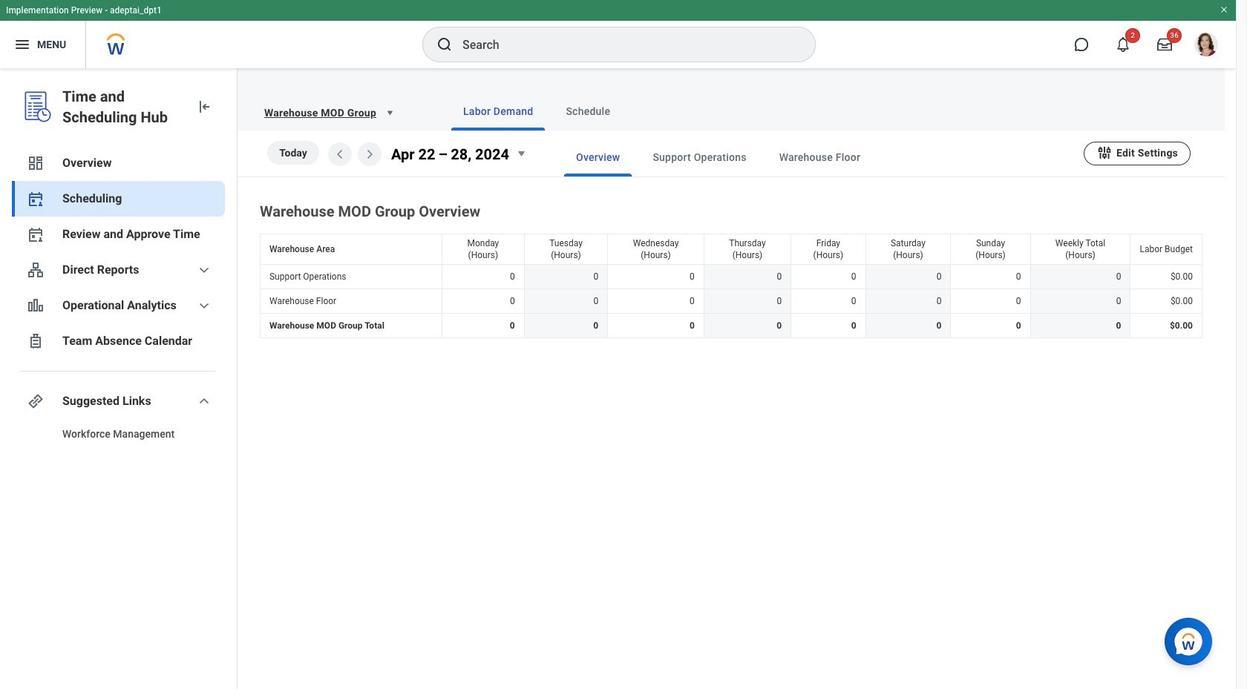 Task type: describe. For each thing, give the bounding box(es) containing it.
justify image
[[13, 36, 31, 53]]

1 calendar user solid image from the top
[[27, 190, 45, 208]]

1 vertical spatial tab list
[[535, 138, 1084, 177]]

chart image
[[27, 297, 45, 315]]

chevron left small image
[[331, 145, 349, 163]]

0 vertical spatial tab list
[[422, 92, 1207, 131]]

chevron down small image for view team 'icon'
[[195, 261, 213, 279]]

task timeoff image
[[27, 333, 45, 351]]

time and scheduling hub element
[[62, 86, 183, 128]]

chevron right small image
[[361, 145, 379, 163]]

chevron down small image for chart image
[[195, 297, 213, 315]]

1 vertical spatial caret down small image
[[512, 145, 530, 163]]

view team image
[[27, 261, 45, 279]]

notifications large image
[[1116, 37, 1131, 52]]

dashboard image
[[27, 154, 45, 172]]

navigation pane region
[[0, 68, 238, 690]]

transformation import image
[[195, 98, 213, 116]]



Task type: locate. For each thing, give the bounding box(es) containing it.
calendar user solid image up view team 'icon'
[[27, 226, 45, 244]]

search image
[[436, 36, 454, 53]]

0 vertical spatial chevron down small image
[[195, 261, 213, 279]]

chevron down small image
[[195, 393, 213, 411]]

1 vertical spatial chevron down small image
[[195, 297, 213, 315]]

caret down small image
[[382, 105, 397, 120], [512, 145, 530, 163]]

inbox large image
[[1158, 37, 1173, 52]]

1 chevron down small image from the top
[[195, 261, 213, 279]]

2 chevron down small image from the top
[[195, 297, 213, 315]]

tab panel
[[238, 131, 1225, 342]]

0 horizontal spatial caret down small image
[[382, 105, 397, 120]]

0 vertical spatial calendar user solid image
[[27, 190, 45, 208]]

calendar user solid image down dashboard icon
[[27, 190, 45, 208]]

0 vertical spatial caret down small image
[[382, 105, 397, 120]]

chevron down small image
[[195, 261, 213, 279], [195, 297, 213, 315]]

calendar user solid image
[[27, 190, 45, 208], [27, 226, 45, 244]]

link image
[[27, 393, 45, 411]]

2 calendar user solid image from the top
[[27, 226, 45, 244]]

1 vertical spatial calendar user solid image
[[27, 226, 45, 244]]

1 horizontal spatial caret down small image
[[512, 145, 530, 163]]

configure image
[[1097, 144, 1113, 161]]

close environment banner image
[[1220, 5, 1229, 14]]

tab list
[[422, 92, 1207, 131], [535, 138, 1084, 177]]

Search Workday  search field
[[463, 28, 785, 61]]

profile logan mcneil image
[[1195, 33, 1219, 59]]

banner
[[0, 0, 1236, 68]]



Task type: vqa. For each thing, say whether or not it's contained in the screenshot.
inbox large Image
yes



